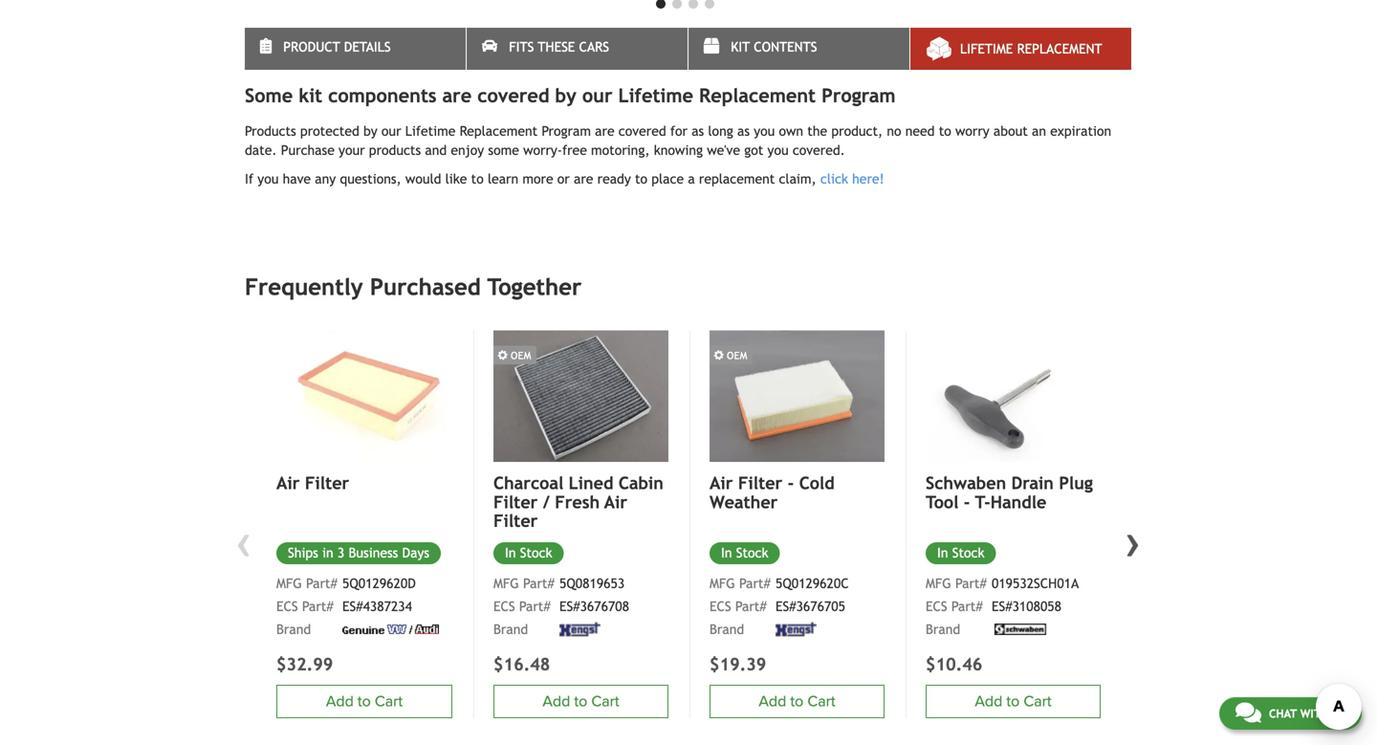 Task type: vqa. For each thing, say whether or not it's contained in the screenshot.
rightmost the Sound
no



Task type: describe. For each thing, give the bounding box(es) containing it.
chat with us
[[1269, 707, 1346, 720]]

click here! link
[[821, 171, 885, 187]]

2 as from the left
[[738, 124, 750, 139]]

in stock for -
[[937, 545, 985, 561]]

mfg part# 5q0819653 ecs part# es#3676708 brand
[[494, 576, 629, 637]]

us
[[1332, 707, 1346, 720]]

contents
[[754, 39, 817, 55]]

days
[[402, 545, 430, 561]]

replacement
[[699, 171, 775, 187]]

add to cart button for $10.46
[[926, 685, 1101, 718]]

es#3676708
[[560, 599, 629, 614]]

would
[[406, 171, 441, 187]]

free
[[562, 143, 587, 158]]

schwaben image
[[992, 624, 1049, 635]]

worry
[[956, 124, 990, 139]]

lifetime inside products protected by our lifetime replacement program are covered for as long as you own the product, no need to worry about an expiration date. purchase your products and enjoy some worry-free motoring, knowing we've got you covered.
[[405, 124, 456, 139]]

chat
[[1269, 707, 1297, 720]]

mfg for $10.46
[[926, 576, 952, 591]]

cart for $32.99
[[375, 692, 403, 711]]

air filter - cold weather link
[[710, 473, 885, 512]]

air filter link
[[276, 473, 452, 493]]

kit contents
[[731, 39, 817, 55]]

air filter image
[[276, 331, 452, 463]]

enjoy
[[451, 143, 484, 158]]

to inside products protected by our lifetime replacement program are covered for as long as you own the product, no need to worry about an expiration date. purchase your products and enjoy some worry-free motoring, knowing we've got you covered.
[[939, 124, 952, 139]]

charcoal
[[494, 473, 564, 493]]

ecs for $32.99
[[276, 599, 298, 614]]

$19.39
[[710, 654, 767, 675]]

fresh
[[555, 492, 600, 512]]

hengst image
[[560, 622, 601, 637]]

t-
[[975, 492, 991, 512]]

products
[[369, 143, 421, 158]]

schwaben drain plug tool - t-handle image
[[926, 331, 1101, 462]]

charcoal lined cabin filter / fresh air filter
[[494, 473, 664, 531]]

genuine volkswagen audi image
[[342, 625, 439, 634]]

mfg part# 5q0129620d ecs part# es#4387234 brand
[[276, 576, 416, 637]]

fits these cars
[[509, 39, 609, 55]]

/
[[543, 492, 550, 512]]

product details link
[[245, 28, 466, 70]]

no
[[887, 124, 902, 139]]

any
[[315, 171, 336, 187]]

stock for -
[[953, 545, 985, 561]]

- inside schwaben drain plug tool - t-handle
[[964, 492, 970, 512]]

0 vertical spatial covered
[[478, 84, 550, 107]]

to down genuine volkswagen audi image at the bottom of page
[[358, 692, 371, 711]]

filter inside air filter - cold weather
[[738, 473, 783, 493]]

1 horizontal spatial replacement
[[699, 84, 816, 107]]

stock for /
[[520, 545, 552, 561]]

details
[[344, 39, 391, 55]]

air for air filter - cold weather
[[710, 473, 733, 493]]

add for $10.46
[[975, 692, 1003, 711]]

lifetime replacement link
[[911, 28, 1132, 70]]

kit
[[299, 84, 322, 107]]

add to cart button for $16.48
[[494, 685, 669, 718]]

add to cart button for $32.99
[[276, 685, 452, 718]]

some
[[488, 143, 519, 158]]

to down hengst image
[[791, 692, 804, 711]]

got
[[744, 143, 764, 158]]

add to cart for $10.46
[[975, 692, 1052, 711]]

product
[[283, 39, 340, 55]]

5q0819653
[[560, 576, 625, 591]]

long
[[708, 124, 733, 139]]

comments image
[[1236, 701, 1262, 724]]

in stock for weather
[[721, 545, 769, 561]]

business
[[349, 545, 398, 561]]

components
[[328, 84, 437, 107]]

in for schwaben drain plug tool - t-handle
[[937, 545, 949, 561]]

add for $32.99
[[326, 692, 354, 711]]

$10.46
[[926, 654, 983, 675]]

purchased
[[370, 274, 481, 301]]

tool
[[926, 492, 959, 512]]

0 vertical spatial replacement
[[1017, 41, 1103, 57]]

fits these cars link
[[467, 28, 688, 70]]

› link
[[1119, 516, 1148, 567]]

ecs for $10.46
[[926, 599, 948, 614]]

3
[[338, 545, 345, 561]]

a
[[688, 171, 695, 187]]

cart for $19.39
[[808, 692, 836, 711]]

here!
[[852, 171, 885, 187]]

ships
[[288, 545, 318, 561]]

own
[[779, 124, 804, 139]]

for
[[670, 124, 688, 139]]

schwaben drain plug tool - t-handle link
[[926, 473, 1101, 512]]

add to cart for $19.39
[[759, 692, 836, 711]]

and
[[425, 143, 447, 158]]

schwaben
[[926, 473, 1007, 493]]

air filter
[[276, 473, 349, 493]]

replacement inside products protected by our lifetime replacement program are covered for as long as you own the product, no need to worry about an expiration date. purchase your products and enjoy some worry-free motoring, knowing we've got you covered.
[[460, 124, 538, 139]]

to down the schwaben image
[[1007, 692, 1020, 711]]

in
[[322, 545, 334, 561]]

add for $16.48
[[543, 692, 570, 711]]

by inside products protected by our lifetime replacement program are covered for as long as you own the product, no need to worry about an expiration date. purchase your products and enjoy some worry-free motoring, knowing we've got you covered.
[[364, 124, 378, 139]]

1 vertical spatial you
[[768, 143, 789, 158]]

date.
[[245, 143, 277, 158]]

$32.99
[[276, 654, 333, 675]]

these
[[538, 39, 575, 55]]



Task type: locate. For each thing, give the bounding box(es) containing it.
ecs for $16.48
[[494, 599, 515, 614]]

in down tool
[[937, 545, 949, 561]]

are up 'motoring,'
[[595, 124, 615, 139]]

charcoal lined cabin filter / fresh air filter link
[[494, 473, 669, 531]]

add for $19.39
[[759, 692, 787, 711]]

ready
[[598, 171, 631, 187]]

brand for $16.48
[[494, 622, 528, 637]]

0 horizontal spatial replacement
[[460, 124, 538, 139]]

program
[[822, 84, 896, 107], [542, 124, 591, 139]]

kit contents link
[[689, 28, 910, 70]]

questions,
[[340, 171, 401, 187]]

have
[[283, 171, 311, 187]]

1 horizontal spatial our
[[582, 84, 613, 107]]

3 mfg from the left
[[926, 576, 952, 591]]

1 vertical spatial covered
[[619, 124, 666, 139]]

4 brand from the left
[[494, 622, 528, 637]]

add down the "$16.48"
[[543, 692, 570, 711]]

1 add from the left
[[326, 692, 354, 711]]

cart
[[375, 692, 403, 711], [808, 692, 836, 711], [1024, 692, 1052, 711], [592, 692, 620, 711]]

handle
[[991, 492, 1047, 512]]

covered
[[478, 84, 550, 107], [619, 124, 666, 139]]

0 horizontal spatial covered
[[478, 84, 550, 107]]

program inside products protected by our lifetime replacement program are covered for as long as you own the product, no need to worry about an expiration date. purchase your products and enjoy some worry-free motoring, knowing we've got you covered.
[[542, 124, 591, 139]]

in stock down tool
[[937, 545, 985, 561]]

you right 'if'
[[258, 171, 279, 187]]

add to cart down the "$16.48"
[[543, 692, 620, 711]]

0 vertical spatial are
[[442, 84, 472, 107]]

are right the or
[[574, 171, 593, 187]]

brand inside "mfg part# 5q0129620d ecs part# es#4387234 brand"
[[276, 622, 311, 637]]

0 horizontal spatial our
[[382, 124, 401, 139]]

ecs for $19.39
[[710, 599, 731, 614]]

mfg up the "$16.48"
[[494, 576, 519, 591]]

in for charcoal lined cabin filter / fresh air filter
[[505, 545, 516, 561]]

to
[[939, 124, 952, 139], [471, 171, 484, 187], [635, 171, 648, 187], [358, 692, 371, 711], [791, 692, 804, 711], [1007, 692, 1020, 711], [574, 692, 588, 711]]

add to cart button down $32.99 in the bottom left of the page
[[276, 685, 452, 718]]

claim,
[[779, 171, 817, 187]]

in down weather
[[721, 545, 732, 561]]

5q0129620c
[[776, 576, 849, 591]]

2 add to cart from the left
[[759, 692, 836, 711]]

mfg inside "mfg part# 5q0129620d ecs part# es#4387234 brand"
[[276, 576, 302, 591]]

mfg down ships
[[276, 576, 302, 591]]

1 as from the left
[[692, 124, 704, 139]]

add to cart
[[326, 692, 403, 711], [759, 692, 836, 711], [975, 692, 1052, 711], [543, 692, 620, 711]]

to down hengst icon
[[574, 692, 588, 711]]

stock for weather
[[736, 545, 769, 561]]

2 in stock from the left
[[937, 545, 985, 561]]

2 in from the left
[[937, 545, 949, 561]]

cart down genuine volkswagen audi image at the bottom of page
[[375, 692, 403, 711]]

you up got
[[754, 124, 775, 139]]

as right "for"
[[692, 124, 704, 139]]

by up your
[[364, 124, 378, 139]]

1 vertical spatial are
[[595, 124, 615, 139]]

mfg inside mfg part# 5q0129620c ecs part# es#3676705 brand
[[710, 576, 735, 591]]

2 mfg from the left
[[710, 576, 735, 591]]

your
[[339, 143, 365, 158]]

more
[[523, 171, 553, 187]]

replacement
[[1017, 41, 1103, 57], [699, 84, 816, 107], [460, 124, 538, 139]]

0 horizontal spatial -
[[788, 473, 794, 493]]

air filter - cold weather image
[[710, 331, 885, 462]]

lifetime up worry
[[960, 41, 1013, 57]]

products
[[245, 124, 296, 139]]

ecs
[[276, 599, 298, 614], [710, 599, 731, 614], [926, 599, 948, 614], [494, 599, 515, 614]]

2 vertical spatial lifetime
[[405, 124, 456, 139]]

ecs inside "mfg part# 5q0129620d ecs part# es#4387234 brand"
[[276, 599, 298, 614]]

you
[[754, 124, 775, 139], [768, 143, 789, 158], [258, 171, 279, 187]]

es#4387234
[[342, 599, 412, 614]]

- left t-
[[964, 492, 970, 512]]

3 cart from the left
[[1024, 692, 1052, 711]]

add to cart button
[[276, 685, 452, 718], [710, 685, 885, 718], [926, 685, 1101, 718], [494, 685, 669, 718]]

need
[[906, 124, 935, 139]]

hengst image
[[776, 622, 817, 637]]

cart down hengst image
[[808, 692, 836, 711]]

cold
[[799, 473, 835, 493]]

2 horizontal spatial in
[[937, 545, 949, 561]]

2 horizontal spatial air
[[710, 473, 733, 493]]

0 horizontal spatial are
[[442, 84, 472, 107]]

in down charcoal
[[505, 545, 516, 561]]

click
[[821, 171, 848, 187]]

0 vertical spatial our
[[582, 84, 613, 107]]

1 vertical spatial program
[[542, 124, 591, 139]]

2 brand from the left
[[710, 622, 744, 637]]

frequently
[[245, 274, 363, 301]]

2 vertical spatial replacement
[[460, 124, 538, 139]]

or
[[558, 171, 570, 187]]

add to cart button for $19.39
[[710, 685, 885, 718]]

3 brand from the left
[[926, 622, 961, 637]]

2 horizontal spatial in stock
[[937, 545, 985, 561]]

1 horizontal spatial as
[[738, 124, 750, 139]]

2 horizontal spatial replacement
[[1017, 41, 1103, 57]]

with
[[1301, 707, 1329, 720]]

air up ships
[[276, 473, 300, 493]]

knowing
[[654, 143, 703, 158]]

cars
[[579, 39, 609, 55]]

add to cart for $32.99
[[326, 692, 403, 711]]

ecs up the $19.39
[[710, 599, 731, 614]]

mfg inside mfg part# 5q0819653 ecs part# es#3676708 brand
[[494, 576, 519, 591]]

1 horizontal spatial are
[[574, 171, 593, 187]]

brand up the $19.39
[[710, 622, 744, 637]]

add to cart down the $19.39
[[759, 692, 836, 711]]

covered.
[[793, 143, 845, 158]]

program up free on the left top of page
[[542, 124, 591, 139]]

like
[[445, 171, 467, 187]]

0 horizontal spatial in
[[505, 545, 516, 561]]

air filter - cold weather
[[710, 473, 835, 512]]

1 brand from the left
[[276, 622, 311, 637]]

0 horizontal spatial air
[[276, 473, 300, 493]]

product,
[[832, 124, 883, 139]]

0 horizontal spatial lifetime
[[405, 124, 456, 139]]

expiration
[[1051, 124, 1112, 139]]

worry-
[[523, 143, 562, 158]]

replacement up an
[[1017, 41, 1103, 57]]

mfg part# 5q0129620c ecs part# es#3676705 brand
[[710, 576, 849, 637]]

1 horizontal spatial -
[[964, 492, 970, 512]]

3 add to cart from the left
[[975, 692, 1052, 711]]

mfg for $19.39
[[710, 576, 735, 591]]

the
[[808, 124, 828, 139]]

1 horizontal spatial covered
[[619, 124, 666, 139]]

add to cart button down the $19.39
[[710, 685, 885, 718]]

0 horizontal spatial by
[[364, 124, 378, 139]]

-
[[788, 473, 794, 493], [964, 492, 970, 512]]

0 vertical spatial lifetime
[[960, 41, 1013, 57]]

to right like
[[471, 171, 484, 187]]

our inside products protected by our lifetime replacement program are covered for as long as you own the product, no need to worry about an expiration date. purchase your products and enjoy some worry-free motoring, knowing we've got you covered.
[[382, 124, 401, 139]]

add to cart for $16.48
[[543, 692, 620, 711]]

cart down the schwaben image
[[1024, 692, 1052, 711]]

ecs up the "$16.48"
[[494, 599, 515, 614]]

we've
[[707, 143, 740, 158]]

3 in stock from the left
[[505, 545, 552, 561]]

1 cart from the left
[[375, 692, 403, 711]]

motoring,
[[591, 143, 650, 158]]

4 add to cart from the left
[[543, 692, 620, 711]]

mfg up the $19.39
[[710, 576, 735, 591]]

3 add from the left
[[975, 692, 1003, 711]]

2 vertical spatial you
[[258, 171, 279, 187]]

1 horizontal spatial lifetime
[[618, 84, 694, 107]]

schwaben drain plug tool - t-handle
[[926, 473, 1093, 512]]

weather
[[710, 492, 778, 512]]

our up products
[[382, 124, 401, 139]]

4 ecs from the left
[[494, 599, 515, 614]]

4 mfg from the left
[[494, 576, 519, 591]]

0 horizontal spatial as
[[692, 124, 704, 139]]

ecs up $10.46
[[926, 599, 948, 614]]

mfg part# 019532sch01a ecs part# es#3108058 brand
[[926, 576, 1079, 637]]

in stock down /
[[505, 545, 552, 561]]

air inside charcoal lined cabin filter / fresh air filter
[[605, 492, 628, 512]]

1 in stock from the left
[[721, 545, 769, 561]]

stock down /
[[520, 545, 552, 561]]

1 horizontal spatial stock
[[736, 545, 769, 561]]

add to cart down $10.46
[[975, 692, 1052, 711]]

1 horizontal spatial in
[[721, 545, 732, 561]]

0 vertical spatial program
[[822, 84, 896, 107]]

4 add from the left
[[543, 692, 570, 711]]

2 add from the left
[[759, 692, 787, 711]]

mfg for $16.48
[[494, 576, 519, 591]]

in stock
[[721, 545, 769, 561], [937, 545, 985, 561], [505, 545, 552, 561]]

0 horizontal spatial stock
[[520, 545, 552, 561]]

1 add to cart button from the left
[[276, 685, 452, 718]]

kit
[[731, 39, 750, 55]]

2 stock from the left
[[953, 545, 985, 561]]

cart for $16.48
[[592, 692, 620, 711]]

es#3108058
[[992, 599, 1062, 614]]

mfg down tool
[[926, 576, 952, 591]]

1 add to cart from the left
[[326, 692, 403, 711]]

about
[[994, 124, 1028, 139]]

to left the place
[[635, 171, 648, 187]]

1 vertical spatial our
[[382, 124, 401, 139]]

1 horizontal spatial air
[[605, 492, 628, 512]]

1 vertical spatial replacement
[[699, 84, 816, 107]]

1 vertical spatial by
[[364, 124, 378, 139]]

3 stock from the left
[[520, 545, 552, 561]]

product details
[[283, 39, 391, 55]]

air right fresh
[[605, 492, 628, 512]]

1 horizontal spatial by
[[555, 84, 577, 107]]

lifetime up "for"
[[618, 84, 694, 107]]

charcoal lined cabin filter / fresh air filter image
[[494, 331, 669, 462]]

2 ecs from the left
[[710, 599, 731, 614]]

2 horizontal spatial lifetime
[[960, 41, 1013, 57]]

brand for $10.46
[[926, 622, 961, 637]]

as up got
[[738, 124, 750, 139]]

to right the need
[[939, 124, 952, 139]]

2 cart from the left
[[808, 692, 836, 711]]

purchase
[[281, 143, 335, 158]]

brand inside mfg part# 019532sch01a ecs part# es#3108058 brand
[[926, 622, 961, 637]]

ecs down ships
[[276, 599, 298, 614]]

2 vertical spatial are
[[574, 171, 593, 187]]

stock down weather
[[736, 545, 769, 561]]

cart down hengst icon
[[592, 692, 620, 711]]

es#3676705
[[776, 599, 846, 614]]

3 add to cart button from the left
[[926, 685, 1101, 718]]

1 vertical spatial lifetime
[[618, 84, 694, 107]]

2 horizontal spatial stock
[[953, 545, 985, 561]]

by
[[555, 84, 577, 107], [364, 124, 378, 139]]

ecs inside mfg part# 5q0129620c ecs part# es#3676705 brand
[[710, 599, 731, 614]]

1 horizontal spatial program
[[822, 84, 896, 107]]

air inside air filter - cold weather
[[710, 473, 733, 493]]

add
[[326, 692, 354, 711], [759, 692, 787, 711], [975, 692, 1003, 711], [543, 692, 570, 711]]

chat with us link
[[1220, 697, 1362, 730]]

mfg for $32.99
[[276, 576, 302, 591]]

1 mfg from the left
[[276, 576, 302, 591]]

learn
[[488, 171, 519, 187]]

frequently purchased together
[[245, 274, 582, 301]]

protected
[[300, 124, 359, 139]]

cabin
[[619, 473, 664, 493]]

an
[[1032, 124, 1047, 139]]

place
[[652, 171, 684, 187]]

covered down the fits at the top of the page
[[478, 84, 550, 107]]

lifetime up "and"
[[405, 124, 456, 139]]

cart for $10.46
[[1024, 692, 1052, 711]]

ships in 3 business days
[[288, 545, 430, 561]]

covered inside products protected by our lifetime replacement program are covered for as long as you own the product, no need to worry about an expiration date. purchase your products and enjoy some worry-free motoring, knowing we've got you covered.
[[619, 124, 666, 139]]

brand up the "$16.48"
[[494, 622, 528, 637]]

ecs inside mfg part# 019532sch01a ecs part# es#3108058 brand
[[926, 599, 948, 614]]

0 vertical spatial by
[[555, 84, 577, 107]]

our down "cars"
[[582, 84, 613, 107]]

by down fits these cars link
[[555, 84, 577, 107]]

brand inside mfg part# 5q0129620c ecs part# es#3676705 brand
[[710, 622, 744, 637]]

019532sch01a
[[992, 576, 1079, 591]]

2 add to cart button from the left
[[710, 685, 885, 718]]

4 add to cart button from the left
[[494, 685, 669, 718]]

1 horizontal spatial in stock
[[721, 545, 769, 561]]

are inside products protected by our lifetime replacement program are covered for as long as you own the product, no need to worry about an expiration date. purchase your products and enjoy some worry-free motoring, knowing we've got you covered.
[[595, 124, 615, 139]]

add to cart down $32.99 in the bottom left of the page
[[326, 692, 403, 711]]

some kit components are covered by our lifetime replacement program
[[245, 84, 896, 107]]

5q0129620d
[[342, 576, 416, 591]]

air right cabin
[[710, 473, 733, 493]]

1 in from the left
[[721, 545, 732, 561]]

in for air filter - cold weather
[[721, 545, 732, 561]]

are
[[442, 84, 472, 107], [595, 124, 615, 139], [574, 171, 593, 187]]

products protected by our lifetime replacement program are covered for as long as you own the product, no need to worry about an expiration date. purchase your products and enjoy some worry-free motoring, knowing we've got you covered.
[[245, 124, 1112, 158]]

add down the $19.39
[[759, 692, 787, 711]]

air for air filter
[[276, 473, 300, 493]]

›
[[1126, 516, 1141, 567]]

brand for $19.39
[[710, 622, 744, 637]]

fits
[[509, 39, 534, 55]]

lifetime replacement
[[960, 41, 1103, 57]]

if you have any questions, would like to learn more or are ready to place a replacement claim, click here!
[[245, 171, 885, 187]]

brand inside mfg part# 5q0819653 ecs part# es#3676708 brand
[[494, 622, 528, 637]]

are up enjoy
[[442, 84, 472, 107]]

together
[[488, 274, 582, 301]]

3 in from the left
[[505, 545, 516, 561]]

you down own
[[768, 143, 789, 158]]

0 horizontal spatial program
[[542, 124, 591, 139]]

4 cart from the left
[[592, 692, 620, 711]]

brand for $32.99
[[276, 622, 311, 637]]

add to cart button down the "$16.48"
[[494, 685, 669, 718]]

0 horizontal spatial in stock
[[505, 545, 552, 561]]

mfg inside mfg part# 019532sch01a ecs part# es#3108058 brand
[[926, 576, 952, 591]]

3 ecs from the left
[[926, 599, 948, 614]]

covered up 'motoring,'
[[619, 124, 666, 139]]

brand up $10.46
[[926, 622, 961, 637]]

- left cold
[[788, 473, 794, 493]]

2 horizontal spatial are
[[595, 124, 615, 139]]

stock down t-
[[953, 545, 985, 561]]

replacement up some
[[460, 124, 538, 139]]

1 stock from the left
[[736, 545, 769, 561]]

add to cart button down $10.46
[[926, 685, 1101, 718]]

0 vertical spatial you
[[754, 124, 775, 139]]

$16.48
[[494, 654, 550, 675]]

program up the product,
[[822, 84, 896, 107]]

drain
[[1012, 473, 1054, 493]]

replacement up own
[[699, 84, 816, 107]]

add down $32.99 in the bottom left of the page
[[326, 692, 354, 711]]

add down $10.46
[[975, 692, 1003, 711]]

our
[[582, 84, 613, 107], [382, 124, 401, 139]]

lifetime
[[960, 41, 1013, 57], [618, 84, 694, 107], [405, 124, 456, 139]]

ecs inside mfg part# 5q0819653 ecs part# es#3676708 brand
[[494, 599, 515, 614]]

in stock down weather
[[721, 545, 769, 561]]

- inside air filter - cold weather
[[788, 473, 794, 493]]

if
[[245, 171, 254, 187]]

brand up $32.99 in the bottom left of the page
[[276, 622, 311, 637]]

1 ecs from the left
[[276, 599, 298, 614]]

in stock for /
[[505, 545, 552, 561]]



